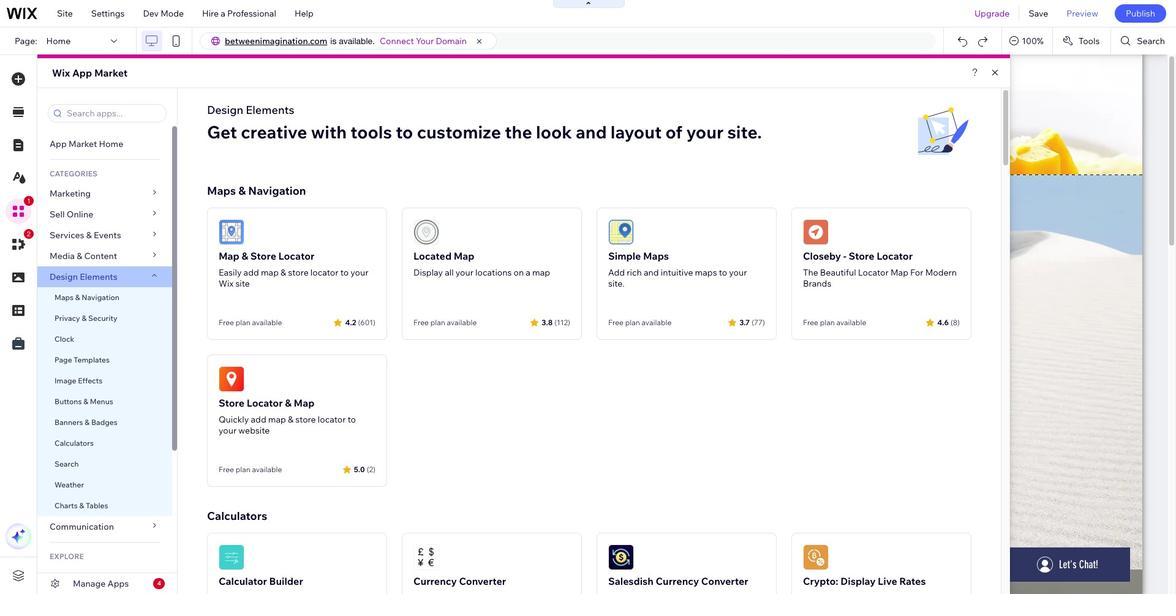 Task type: describe. For each thing, give the bounding box(es) containing it.
tools
[[351, 121, 392, 143]]

locator for store locator & map
[[318, 414, 346, 425]]

on
[[514, 267, 524, 278]]

charts & tables link
[[37, 496, 172, 517]]

0 vertical spatial app
[[72, 67, 92, 79]]

add for &
[[244, 267, 259, 278]]

home inside sidebar element
[[99, 139, 123, 150]]

image
[[55, 376, 76, 386]]

menus
[[90, 397, 113, 406]]

wix app market
[[52, 67, 128, 79]]

maps
[[695, 267, 718, 278]]

website
[[239, 425, 270, 436]]

4.6 (8)
[[938, 318, 961, 327]]

free for map & store locator
[[219, 318, 234, 327]]

store for store locator & map
[[296, 414, 316, 425]]

simple maps add rich and intuitive maps to your site.
[[609, 250, 747, 289]]

betweenimagination.com
[[225, 36, 328, 47]]

clock link
[[37, 329, 172, 350]]

add for locator
[[251, 414, 266, 425]]

easily
[[219, 267, 242, 278]]

100% button
[[1003, 28, 1053, 55]]

of
[[666, 121, 683, 143]]

2 converter from the left
[[702, 576, 749, 588]]

free plan available for locator
[[219, 465, 282, 474]]

located
[[414, 250, 452, 262]]

1 converter from the left
[[459, 576, 506, 588]]

design elements link
[[37, 267, 172, 287]]

market inside app market home link
[[69, 139, 97, 150]]

1 horizontal spatial maps
[[207, 184, 236, 198]]

preview
[[1067, 8, 1099, 19]]

banners
[[55, 418, 83, 427]]

calculators link
[[37, 433, 172, 454]]

save
[[1029, 8, 1049, 19]]

to inside simple maps add rich and intuitive maps to your site.
[[719, 267, 728, 278]]

settings
[[91, 8, 125, 19]]

to inside the map & store locator easily add map & store locator to your wix site
[[341, 267, 349, 278]]

rich
[[627, 267, 642, 278]]

dev mode
[[143, 8, 184, 19]]

app inside sidebar element
[[50, 139, 67, 150]]

look
[[536, 121, 572, 143]]

preview button
[[1058, 0, 1108, 27]]

3.8 (112)
[[542, 318, 571, 327]]

store for -
[[849, 250, 875, 262]]

help
[[295, 8, 314, 19]]

maps inside simple maps add rich and intuitive maps to your site.
[[644, 250, 669, 262]]

available for map
[[447, 318, 477, 327]]

rates
[[900, 576, 926, 588]]

1 currency from the left
[[414, 576, 457, 588]]

design for design elements get creative with tools to customize the look and layout of your site.
[[207, 103, 243, 117]]

sell online link
[[37, 204, 172, 225]]

a inside the located map display all your locations on a map
[[526, 267, 531, 278]]

maps inside sidebar element
[[55, 293, 74, 302]]

your inside the design elements get creative with tools to customize the look and layout of your site.
[[687, 121, 724, 143]]

map inside the located map display all your locations on a map
[[533, 267, 551, 278]]

banners & badges
[[55, 418, 118, 427]]

banners & badges link
[[37, 413, 172, 433]]

your
[[416, 36, 434, 47]]

located map logo image
[[414, 219, 440, 245]]

salesdish currency converter logo image
[[609, 545, 634, 571]]

to inside store locator & map quickly add map & store locator to your website
[[348, 414, 356, 425]]

page
[[55, 356, 72, 365]]

0 vertical spatial maps & navigation
[[207, 184, 306, 198]]

sell online
[[50, 209, 93, 220]]

2
[[27, 230, 31, 238]]

app market home link
[[37, 134, 172, 154]]

and inside simple maps add rich and intuitive maps to your site.
[[644, 267, 659, 278]]

your inside the located map display all your locations on a map
[[456, 267, 474, 278]]

locator for map & store locator
[[311, 267, 339, 278]]

charts & tables
[[55, 501, 108, 511]]

security
[[88, 314, 117, 323]]

3.7 (77)
[[740, 318, 766, 327]]

privacy
[[55, 314, 80, 323]]

salesdish currency converter
[[609, 576, 749, 588]]

intuitive
[[661, 267, 694, 278]]

0 vertical spatial a
[[221, 8, 226, 19]]

(8)
[[951, 318, 961, 327]]

tools button
[[1054, 28, 1112, 55]]

available for maps
[[642, 318, 672, 327]]

map inside closeby - store locator the beautiful locator map for modern brands
[[891, 267, 909, 278]]

page templates
[[55, 356, 111, 365]]

is available. connect your domain
[[331, 36, 467, 47]]

crypto: display live rates
[[804, 576, 926, 588]]

page templates link
[[37, 350, 172, 371]]

simple
[[609, 250, 641, 262]]

publish button
[[1116, 4, 1167, 23]]

clock
[[55, 335, 74, 344]]

free for simple maps
[[609, 318, 624, 327]]

services & events link
[[37, 225, 172, 246]]

0 vertical spatial navigation
[[248, 184, 306, 198]]

100%
[[1023, 36, 1044, 47]]

online
[[67, 209, 93, 220]]

4.2
[[345, 318, 356, 327]]

plan for map
[[236, 318, 251, 327]]

locations
[[476, 267, 512, 278]]

located map display all your locations on a map
[[414, 250, 551, 278]]

picks
[[73, 571, 95, 582]]

tables
[[86, 501, 108, 511]]

maps & navigation inside sidebar element
[[55, 293, 120, 302]]

1 horizontal spatial display
[[841, 576, 876, 588]]

design elements get creative with tools to customize the look and layout of your site.
[[207, 103, 762, 143]]

customize
[[417, 121, 501, 143]]

manage apps
[[73, 579, 129, 590]]

plan for closeby
[[821, 318, 835, 327]]

2 currency from the left
[[656, 576, 700, 588]]

save button
[[1020, 0, 1058, 27]]

crypto:
[[804, 576, 839, 588]]

add
[[609, 267, 625, 278]]

hire
[[202, 8, 219, 19]]

simple maps logo image
[[609, 219, 634, 245]]

domain
[[436, 36, 467, 47]]

image effects link
[[37, 371, 172, 392]]

0 horizontal spatial wix
[[52, 67, 70, 79]]

Search apps... field
[[63, 105, 162, 122]]

design elements
[[50, 272, 118, 283]]



Task type: vqa. For each thing, say whether or not it's contained in the screenshot.


Task type: locate. For each thing, give the bounding box(es) containing it.
0 horizontal spatial elements
[[80, 272, 118, 283]]

store inside the map & store locator easily add map & store locator to your wix site
[[251, 250, 276, 262]]

add
[[244, 267, 259, 278], [251, 414, 266, 425]]

plan down site
[[236, 318, 251, 327]]

design
[[207, 103, 243, 117], [50, 272, 78, 283]]

1 vertical spatial navigation
[[82, 293, 120, 302]]

connect
[[380, 36, 414, 47]]

maps & navigation up map & store locator logo
[[207, 184, 306, 198]]

app up search apps... field
[[72, 67, 92, 79]]

all
[[445, 267, 454, 278]]

maps up privacy
[[55, 293, 74, 302]]

live
[[878, 576, 898, 588]]

a right the hire
[[221, 8, 226, 19]]

closeby - store locator the beautiful locator map for modern brands
[[804, 250, 958, 289]]

market up search apps... field
[[94, 67, 128, 79]]

free plan available down website
[[219, 465, 282, 474]]

calculators up calculator builder logo
[[207, 509, 267, 523]]

map
[[219, 250, 240, 262], [454, 250, 475, 262], [891, 267, 909, 278], [294, 397, 315, 409]]

0 vertical spatial elements
[[246, 103, 295, 117]]

effects
[[78, 376, 103, 386]]

explore
[[50, 552, 84, 561]]

1 vertical spatial display
[[841, 576, 876, 588]]

brands
[[804, 278, 832, 289]]

store inside store locator & map quickly add map & store locator to your website
[[219, 397, 245, 409]]

and
[[576, 121, 607, 143], [644, 267, 659, 278]]

plan
[[236, 318, 251, 327], [431, 318, 445, 327], [626, 318, 640, 327], [821, 318, 835, 327], [236, 465, 251, 474]]

free plan available down rich
[[609, 318, 672, 327]]

calculators inside sidebar element
[[55, 439, 94, 448]]

0 horizontal spatial maps
[[55, 293, 74, 302]]

available down the map & store locator easily add map & store locator to your wix site
[[252, 318, 282, 327]]

0 horizontal spatial converter
[[459, 576, 506, 588]]

free plan available for -
[[804, 318, 867, 327]]

1 vertical spatial and
[[644, 267, 659, 278]]

1 vertical spatial search
[[55, 460, 79, 469]]

calculator builder logo image
[[219, 545, 245, 571]]

display down located
[[414, 267, 443, 278]]

0 vertical spatial wix
[[52, 67, 70, 79]]

0 horizontal spatial calculators
[[55, 439, 94, 448]]

plan for located
[[431, 318, 445, 327]]

3.7
[[740, 318, 750, 327]]

search inside button
[[1138, 36, 1166, 47]]

0 vertical spatial site.
[[728, 121, 762, 143]]

site. inside simple maps add rich and intuitive maps to your site.
[[609, 278, 625, 289]]

0 vertical spatial add
[[244, 267, 259, 278]]

free for store locator & map
[[219, 465, 234, 474]]

1 vertical spatial market
[[69, 139, 97, 150]]

maps up intuitive at the right top of page
[[644, 250, 669, 262]]

store inside the map & store locator easily add map & store locator to your wix site
[[288, 267, 309, 278]]

design down media
[[50, 272, 78, 283]]

map inside the map & store locator easily add map & store locator to your wix site
[[219, 250, 240, 262]]

1 vertical spatial home
[[99, 139, 123, 150]]

2 horizontal spatial store
[[849, 250, 875, 262]]

navigation down design elements link
[[82, 293, 120, 302]]

store right site
[[288, 267, 309, 278]]

1 vertical spatial site.
[[609, 278, 625, 289]]

0 horizontal spatial home
[[46, 36, 71, 47]]

sidebar element
[[37, 88, 178, 595]]

to inside the design elements get creative with tools to customize the look and layout of your site.
[[396, 121, 413, 143]]

wix inside the map & store locator easily add map & store locator to your wix site
[[219, 278, 234, 289]]

2 button
[[6, 229, 34, 257]]

navigation
[[248, 184, 306, 198], [82, 293, 120, 302]]

1 vertical spatial elements
[[80, 272, 118, 283]]

(601)
[[358, 318, 376, 327]]

your inside simple maps add rich and intuitive maps to your site.
[[730, 267, 747, 278]]

store for map & store locator
[[288, 267, 309, 278]]

locator inside the map & store locator easily add map & store locator to your wix site
[[279, 250, 315, 262]]

calculator
[[219, 576, 267, 588]]

media & content link
[[37, 246, 172, 267]]

1 horizontal spatial navigation
[[248, 184, 306, 198]]

salesdish
[[609, 576, 654, 588]]

maps
[[207, 184, 236, 198], [644, 250, 669, 262], [55, 293, 74, 302]]

team
[[50, 571, 71, 582]]

events
[[94, 230, 121, 241]]

0 vertical spatial and
[[576, 121, 607, 143]]

0 vertical spatial display
[[414, 267, 443, 278]]

free plan available for map
[[414, 318, 477, 327]]

closeby
[[804, 250, 842, 262]]

1 vertical spatial maps & navigation
[[55, 293, 120, 302]]

2 vertical spatial maps
[[55, 293, 74, 302]]

free for closeby - store locator
[[804, 318, 819, 327]]

templates
[[74, 356, 110, 365]]

0 vertical spatial maps
[[207, 184, 236, 198]]

plan down all
[[431, 318, 445, 327]]

2 horizontal spatial maps
[[644, 250, 669, 262]]

1 horizontal spatial and
[[644, 267, 659, 278]]

currency right the salesdish on the right bottom of page
[[656, 576, 700, 588]]

1 vertical spatial design
[[50, 272, 78, 283]]

map inside store locator & map quickly add map & store locator to your website
[[294, 397, 315, 409]]

5.0
[[354, 465, 365, 474]]

modern
[[926, 267, 958, 278]]

with
[[311, 121, 347, 143]]

1 vertical spatial app
[[50, 139, 67, 150]]

weather link
[[37, 475, 172, 496]]

design for design elements
[[50, 272, 78, 283]]

converter
[[459, 576, 506, 588], [702, 576, 749, 588]]

elements inside sidebar element
[[80, 272, 118, 283]]

0 vertical spatial store
[[288, 267, 309, 278]]

display
[[414, 267, 443, 278], [841, 576, 876, 588]]

sell
[[50, 209, 65, 220]]

upgrade
[[975, 8, 1010, 19]]

crypto: display live rates logo image
[[804, 545, 829, 571]]

available down website
[[252, 465, 282, 474]]

add inside the map & store locator easily add map & store locator to your wix site
[[244, 267, 259, 278]]

add right easily
[[244, 267, 259, 278]]

to up '4.2' at bottom
[[341, 267, 349, 278]]

0 horizontal spatial display
[[414, 267, 443, 278]]

plan down brands
[[821, 318, 835, 327]]

0 horizontal spatial site.
[[609, 278, 625, 289]]

available for locator
[[252, 465, 282, 474]]

locator inside store locator & map quickly add map & store locator to your website
[[247, 397, 283, 409]]

plan down website
[[236, 465, 251, 474]]

map right site
[[261, 267, 279, 278]]

categories
[[50, 169, 97, 178]]

add inside store locator & map quickly add map & store locator to your website
[[251, 414, 266, 425]]

1 horizontal spatial store
[[251, 250, 276, 262]]

calculator builder
[[219, 576, 303, 588]]

1 horizontal spatial converter
[[702, 576, 749, 588]]

app
[[72, 67, 92, 79], [50, 139, 67, 150]]

store locator & map quickly add map & store locator to your website
[[219, 397, 356, 436]]

1 vertical spatial calculators
[[207, 509, 267, 523]]

currency down currency converter logo
[[414, 576, 457, 588]]

site. inside the design elements get creative with tools to customize the look and layout of your site.
[[728, 121, 762, 143]]

home down search apps... field
[[99, 139, 123, 150]]

marketing link
[[37, 183, 172, 204]]

free down easily
[[219, 318, 234, 327]]

1 vertical spatial maps
[[644, 250, 669, 262]]

free plan available for &
[[219, 318, 282, 327]]

4.6
[[938, 318, 949, 327]]

store locator & map logo image
[[219, 367, 245, 392]]

0 vertical spatial search
[[1138, 36, 1166, 47]]

the
[[505, 121, 532, 143]]

search up weather
[[55, 460, 79, 469]]

your inside store locator & map quickly add map & store locator to your website
[[219, 425, 237, 436]]

design up get at the top left of the page
[[207, 103, 243, 117]]

app up the categories
[[50, 139, 67, 150]]

elements for design elements
[[80, 272, 118, 283]]

1 horizontal spatial calculators
[[207, 509, 267, 523]]

wix
[[52, 67, 70, 79], [219, 278, 234, 289]]

builder
[[269, 576, 303, 588]]

0 horizontal spatial navigation
[[82, 293, 120, 302]]

(77)
[[752, 318, 766, 327]]

your inside the map & store locator easily add map & store locator to your wix site
[[351, 267, 369, 278]]

and right rich
[[644, 267, 659, 278]]

app market home
[[50, 139, 123, 150]]

weather
[[55, 481, 84, 490]]

1 vertical spatial store
[[296, 414, 316, 425]]

your right of
[[687, 121, 724, 143]]

quickly
[[219, 414, 249, 425]]

market up the categories
[[69, 139, 97, 150]]

5.0 (2)
[[354, 465, 376, 474]]

free down add
[[609, 318, 624, 327]]

publish
[[1127, 8, 1156, 19]]

manage
[[73, 579, 106, 590]]

design inside sidebar element
[[50, 272, 78, 283]]

maps & navigation down design elements
[[55, 293, 120, 302]]

charts
[[55, 501, 78, 511]]

1 button
[[6, 196, 34, 224]]

a right "on"
[[526, 267, 531, 278]]

privacy & security link
[[37, 308, 172, 329]]

elements for design elements get creative with tools to customize the look and layout of your site.
[[246, 103, 295, 117]]

map inside the map & store locator easily add map & store locator to your wix site
[[261, 267, 279, 278]]

&
[[239, 184, 246, 198], [86, 230, 92, 241], [242, 250, 248, 262], [77, 251, 82, 262], [281, 267, 286, 278], [75, 293, 80, 302], [82, 314, 87, 323], [83, 397, 88, 406], [285, 397, 292, 409], [288, 414, 294, 425], [85, 418, 90, 427], [79, 501, 84, 511]]

0 horizontal spatial and
[[576, 121, 607, 143]]

4
[[157, 580, 161, 588]]

to up 5.0
[[348, 414, 356, 425]]

free plan available down brands
[[804, 318, 867, 327]]

map inside store locator & map quickly add map & store locator to your website
[[268, 414, 286, 425]]

store right website
[[296, 414, 316, 425]]

0 horizontal spatial search
[[55, 460, 79, 469]]

free down quickly
[[219, 465, 234, 474]]

(112)
[[555, 318, 571, 327]]

market
[[94, 67, 128, 79], [69, 139, 97, 150]]

map for locator
[[261, 267, 279, 278]]

0 vertical spatial home
[[46, 36, 71, 47]]

home down site
[[46, 36, 71, 47]]

your left website
[[219, 425, 237, 436]]

and inside the design elements get creative with tools to customize the look and layout of your site.
[[576, 121, 607, 143]]

1 horizontal spatial site.
[[728, 121, 762, 143]]

map right "on"
[[533, 267, 551, 278]]

mode
[[161, 8, 184, 19]]

free plan available for maps
[[609, 318, 672, 327]]

your up 4.2 (601) at the bottom
[[351, 267, 369, 278]]

free for located map
[[414, 318, 429, 327]]

0 horizontal spatial a
[[221, 8, 226, 19]]

0 horizontal spatial store
[[219, 397, 245, 409]]

1 vertical spatial add
[[251, 414, 266, 425]]

elements inside the design elements get creative with tools to customize the look and layout of your site.
[[246, 103, 295, 117]]

plan for store
[[236, 465, 251, 474]]

calculators
[[55, 439, 94, 448], [207, 509, 267, 523]]

free right (601)
[[414, 318, 429, 327]]

your right all
[[456, 267, 474, 278]]

search
[[1138, 36, 1166, 47], [55, 460, 79, 469]]

for
[[911, 267, 924, 278]]

locator inside store locator & map quickly add map & store locator to your website
[[318, 414, 346, 425]]

team picks link
[[37, 566, 172, 587]]

wix down site
[[52, 67, 70, 79]]

to right "tools"
[[396, 121, 413, 143]]

0 vertical spatial market
[[94, 67, 128, 79]]

the
[[804, 267, 819, 278]]

available down all
[[447, 318, 477, 327]]

search link
[[37, 454, 172, 475]]

your right the maps in the right of the page
[[730, 267, 747, 278]]

0 horizontal spatial maps & navigation
[[55, 293, 120, 302]]

3.8
[[542, 318, 553, 327]]

calculators down the banners
[[55, 439, 94, 448]]

add right quickly
[[251, 414, 266, 425]]

navigation inside sidebar element
[[82, 293, 120, 302]]

0 horizontal spatial design
[[50, 272, 78, 283]]

map & store locator logo image
[[219, 219, 245, 245]]

image effects
[[55, 376, 103, 386]]

dev
[[143, 8, 159, 19]]

0 vertical spatial locator
[[311, 267, 339, 278]]

get
[[207, 121, 237, 143]]

0 vertical spatial calculators
[[55, 439, 94, 448]]

store
[[251, 250, 276, 262], [849, 250, 875, 262], [219, 397, 245, 409]]

1 horizontal spatial search
[[1138, 36, 1166, 47]]

1 horizontal spatial wix
[[219, 278, 234, 289]]

map right quickly
[[268, 414, 286, 425]]

1 horizontal spatial currency
[[656, 576, 700, 588]]

map for map
[[268, 414, 286, 425]]

store inside closeby - store locator the beautiful locator map for modern brands
[[849, 250, 875, 262]]

free
[[219, 318, 234, 327], [414, 318, 429, 327], [609, 318, 624, 327], [804, 318, 819, 327], [219, 465, 234, 474]]

1 vertical spatial wix
[[219, 278, 234, 289]]

display left live
[[841, 576, 876, 588]]

1 vertical spatial a
[[526, 267, 531, 278]]

1 horizontal spatial elements
[[246, 103, 295, 117]]

1 horizontal spatial app
[[72, 67, 92, 79]]

1 horizontal spatial design
[[207, 103, 243, 117]]

wix left site
[[219, 278, 234, 289]]

store inside store locator & map quickly add map & store locator to your website
[[296, 414, 316, 425]]

1 vertical spatial locator
[[318, 414, 346, 425]]

map inside the located map display all your locations on a map
[[454, 250, 475, 262]]

search down publish button
[[1138, 36, 1166, 47]]

elements up creative
[[246, 103, 295, 117]]

locator inside the map & store locator easily add map & store locator to your wix site
[[311, 267, 339, 278]]

1 horizontal spatial a
[[526, 267, 531, 278]]

1 horizontal spatial maps & navigation
[[207, 184, 306, 198]]

search inside sidebar element
[[55, 460, 79, 469]]

site
[[57, 8, 73, 19]]

available for -
[[837, 318, 867, 327]]

plan for simple
[[626, 318, 640, 327]]

currency converter logo image
[[414, 545, 440, 571]]

display inside the located map display all your locations on a map
[[414, 267, 443, 278]]

map & store locator easily add map & store locator to your wix site
[[219, 250, 369, 289]]

locator
[[311, 267, 339, 278], [318, 414, 346, 425]]

maps up map & store locator logo
[[207, 184, 236, 198]]

closeby - store locator logo image
[[804, 219, 829, 245]]

design inside the design elements get creative with tools to customize the look and layout of your site.
[[207, 103, 243, 117]]

media & content
[[50, 251, 117, 262]]

free plan available down all
[[414, 318, 477, 327]]

0 horizontal spatial app
[[50, 139, 67, 150]]

navigation down creative
[[248, 184, 306, 198]]

elements down content
[[80, 272, 118, 283]]

and right look
[[576, 121, 607, 143]]

0 vertical spatial design
[[207, 103, 243, 117]]

free plan available down site
[[219, 318, 282, 327]]

available down intuitive at the right top of page
[[642, 318, 672, 327]]

buttons
[[55, 397, 82, 406]]

beautiful
[[821, 267, 857, 278]]

available down beautiful
[[837, 318, 867, 327]]

available for &
[[252, 318, 282, 327]]

0 horizontal spatial currency
[[414, 576, 457, 588]]

store for &
[[251, 250, 276, 262]]

plan down rich
[[626, 318, 640, 327]]

to right the maps in the right of the page
[[719, 267, 728, 278]]

free down brands
[[804, 318, 819, 327]]

1 horizontal spatial home
[[99, 139, 123, 150]]



